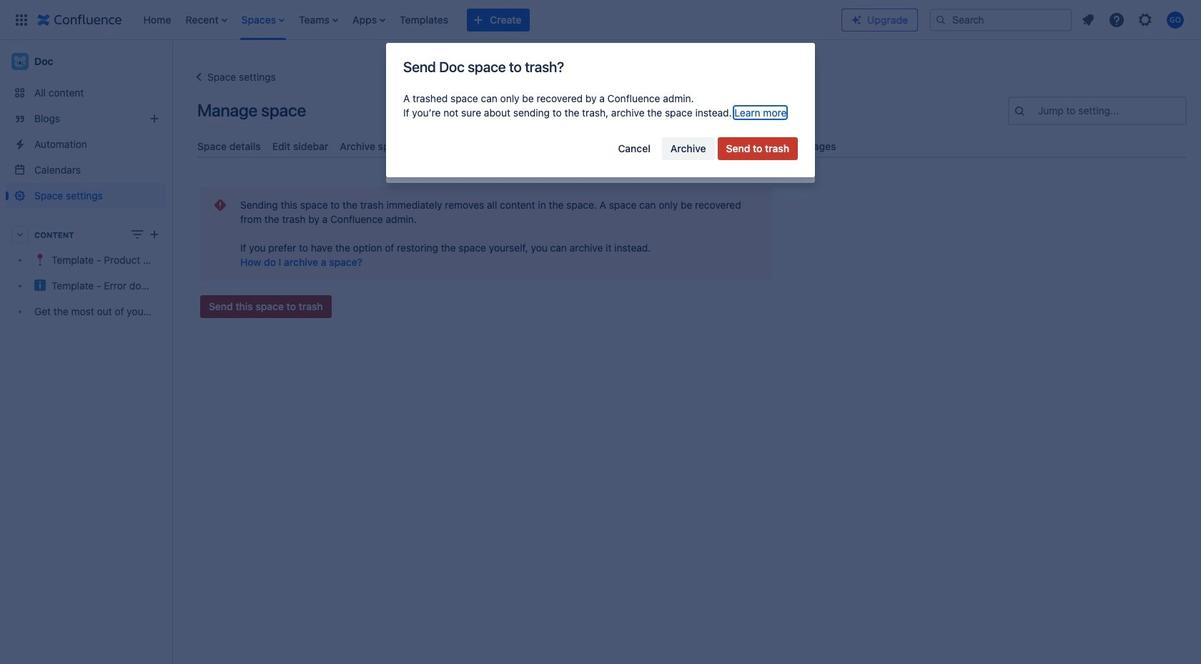 Task type: vqa. For each thing, say whether or not it's contained in the screenshot.
group related to first dialog from the top
yes



Task type: describe. For each thing, give the bounding box(es) containing it.
tree inside space 'element'
[[6, 247, 166, 325]]

1 dialog from the top
[[386, 43, 815, 177]]

0 horizontal spatial list
[[136, 0, 842, 40]]

space element
[[0, 40, 172, 664]]

1 horizontal spatial list
[[1075, 7, 1193, 33]]

2 list item from the left
[[295, 0, 343, 40]]

2 group from the top
[[609, 143, 798, 166]]



Task type: locate. For each thing, give the bounding box(es) containing it.
1 group from the top
[[609, 137, 798, 160]]

global element
[[9, 0, 842, 40]]

1 list item from the left
[[181, 0, 231, 40]]

Search field
[[929, 8, 1072, 31]]

tab list
[[192, 134, 1193, 158]]

banner
[[0, 0, 1201, 40]]

1 horizontal spatial list item
[[295, 0, 343, 40]]

0 horizontal spatial list item
[[181, 0, 231, 40]]

premium image
[[851, 14, 862, 25]]

dialog
[[386, 43, 815, 177], [386, 49, 815, 183]]

2 dialog from the top
[[386, 49, 815, 183]]

list item
[[181, 0, 231, 40], [295, 0, 343, 40]]

main content
[[172, 40, 1201, 54]]

list
[[136, 0, 842, 40], [1075, 7, 1193, 33]]

confluence image
[[37, 11, 122, 28], [37, 11, 122, 28]]

group
[[609, 137, 798, 160], [609, 143, 798, 166]]

None search field
[[929, 8, 1072, 31]]

settings icon image
[[1137, 11, 1154, 28]]

tree
[[6, 247, 166, 325]]

search image
[[935, 14, 947, 25]]

create a blog image
[[146, 110, 163, 127]]



